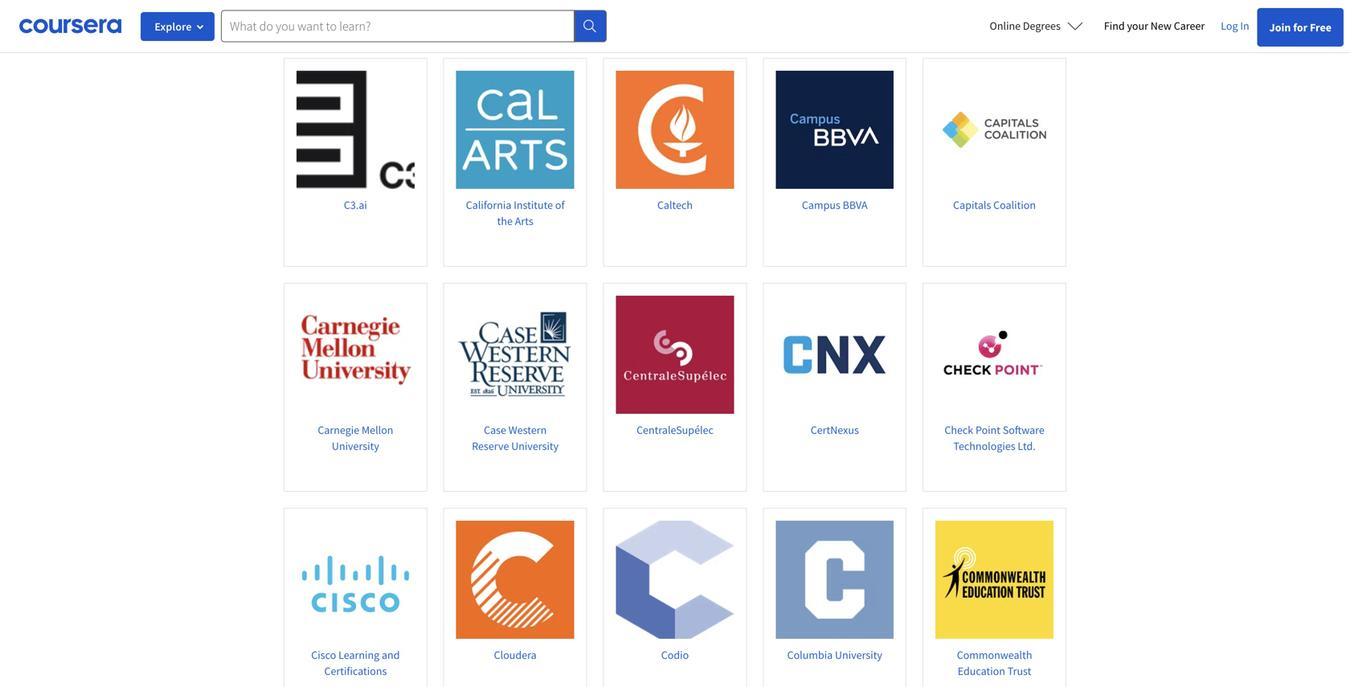 Task type: locate. For each thing, give the bounding box(es) containing it.
cisco learning and certifications link
[[284, 508, 427, 687]]

bbva
[[843, 198, 868, 212]]

your
[[1127, 18, 1148, 33]]

1 horizontal spatial university
[[511, 439, 559, 453]]

join for free
[[1269, 20, 1332, 35]]

certnexus
[[811, 423, 859, 437]]

centralesupélec link
[[603, 283, 747, 492]]

cloudera logo image
[[456, 521, 574, 639]]

What do you want to learn? text field
[[221, 10, 575, 42]]

university down 'carnegie'
[[332, 439, 379, 453]]

university
[[332, 439, 379, 453], [511, 439, 559, 453], [835, 648, 882, 662]]

online degrees button
[[977, 8, 1096, 43]]

commonwealth education trust
[[957, 648, 1032, 678]]

online degrees
[[990, 18, 1061, 33]]

centralesupélec
[[637, 423, 714, 437]]

commonwealth
[[957, 648, 1032, 662]]

join
[[1269, 20, 1291, 35]]

california institute of the arts logo image
[[456, 71, 574, 189]]

the
[[497, 214, 513, 228]]

arts
[[515, 214, 533, 228]]

caltech
[[657, 198, 693, 212]]

case western reserve university
[[472, 423, 559, 453]]

institute
[[514, 198, 553, 212]]

None search field
[[221, 10, 607, 42]]

new
[[1151, 18, 1172, 33]]

carnegie mellon university link
[[284, 283, 427, 492]]

university down western
[[511, 439, 559, 453]]

2 horizontal spatial university
[[835, 648, 882, 662]]

0 horizontal spatial university
[[332, 439, 379, 453]]

in
[[1240, 18, 1249, 33]]

university right columbia
[[835, 648, 882, 662]]

trust
[[1007, 664, 1031, 678]]

cloudera
[[494, 648, 537, 662]]

log in link
[[1213, 16, 1257, 35]]

coalition
[[993, 198, 1036, 212]]

columbia university link
[[763, 508, 907, 687]]

case western reserve university logo image
[[456, 296, 574, 414]]

columbia university logo image
[[776, 521, 894, 639]]

capitals
[[953, 198, 991, 212]]

mellon
[[362, 423, 393, 437]]

cisco learning and certifications logo image
[[296, 521, 415, 639]]

certnexus logo image
[[776, 296, 894, 414]]

carnegie
[[318, 423, 359, 437]]

explore button
[[141, 12, 215, 41]]

c3.ai
[[344, 198, 367, 212]]

centralesupélec logo image
[[616, 296, 734, 414]]

and
[[382, 648, 400, 662]]

california institute of the arts
[[466, 198, 565, 228]]

case western reserve university link
[[443, 283, 587, 492]]

check point software technologies ltd. logo image
[[935, 296, 1054, 414]]

check point software technologies ltd. link
[[923, 283, 1066, 492]]

certnexus link
[[763, 283, 907, 492]]

campus bbva link
[[763, 58, 907, 267]]

reserve
[[472, 439, 509, 453]]

find your new career
[[1104, 18, 1205, 33]]

of
[[555, 198, 565, 212]]

for
[[1293, 20, 1308, 35]]

caltech logo image
[[616, 71, 734, 189]]



Task type: vqa. For each thing, say whether or not it's contained in the screenshot.
CentraleSupélec Logo
yes



Task type: describe. For each thing, give the bounding box(es) containing it.
codio logo image
[[616, 521, 734, 639]]

capitals coalition link
[[923, 58, 1066, 267]]

log
[[1221, 18, 1238, 33]]

check
[[945, 423, 973, 437]]

campus bbva logo image
[[776, 71, 894, 189]]

join for free link
[[1257, 8, 1344, 47]]

check point software technologies ltd.
[[945, 423, 1045, 453]]

california institute of the arts link
[[443, 58, 587, 267]]

technologies
[[953, 439, 1015, 453]]

university inside carnegie mellon university
[[332, 439, 379, 453]]

capitals coalition logo image
[[935, 71, 1054, 189]]

carnegie mellon university logo image
[[296, 296, 415, 414]]

career
[[1174, 18, 1205, 33]]

commonwealth education trust link
[[923, 508, 1066, 687]]

commonwealth education trust logo image
[[935, 521, 1054, 639]]

point
[[976, 423, 1000, 437]]

carnegie mellon university
[[318, 423, 393, 453]]

online
[[990, 18, 1021, 33]]

western
[[508, 423, 547, 437]]

capitals coalition
[[953, 198, 1036, 212]]

find
[[1104, 18, 1125, 33]]

log in
[[1221, 18, 1249, 33]]

campus bbva
[[802, 198, 868, 212]]

find your new career link
[[1096, 16, 1213, 36]]

explore
[[155, 19, 192, 34]]

learning
[[338, 648, 379, 662]]

c3.ai logo image
[[296, 71, 415, 189]]

university inside case western reserve university
[[511, 439, 559, 453]]

codio
[[661, 648, 689, 662]]

certifications
[[324, 664, 387, 678]]

education
[[958, 664, 1005, 678]]

ltd.
[[1018, 439, 1036, 453]]

case
[[484, 423, 506, 437]]

cloudera link
[[443, 508, 587, 687]]

columbia university
[[787, 648, 882, 662]]

caltech link
[[603, 58, 747, 267]]

free
[[1310, 20, 1332, 35]]

campus
[[802, 198, 840, 212]]

cisco learning and certifications
[[311, 648, 400, 678]]

cisco
[[311, 648, 336, 662]]

columbia
[[787, 648, 833, 662]]

c3.ai link
[[284, 58, 427, 267]]

software
[[1003, 423, 1045, 437]]

degrees
[[1023, 18, 1061, 33]]

codio link
[[603, 508, 747, 687]]

california
[[466, 198, 511, 212]]

coursera image
[[19, 13, 121, 39]]



